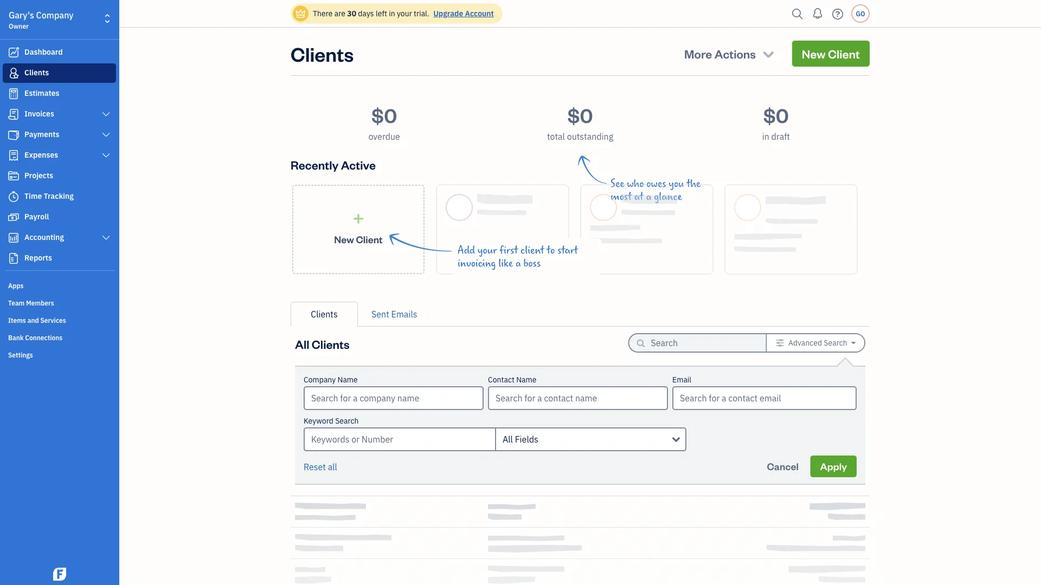 Task type: vqa. For each thing, say whether or not it's contained in the screenshot.
TURTLE
no



Task type: describe. For each thing, give the bounding box(es) containing it.
days
[[358, 8, 374, 18]]

0 vertical spatial your
[[397, 8, 412, 18]]

team members link
[[3, 295, 116, 311]]

projects link
[[3, 167, 116, 186]]

crown image
[[295, 8, 306, 19]]

bank connections link
[[3, 329, 116, 346]]

advanced
[[789, 338, 822, 348]]

see
[[611, 178, 625, 190]]

upgrade account link
[[431, 8, 494, 18]]

go
[[856, 9, 866, 18]]

plus image
[[352, 213, 365, 224]]

all for all clients
[[295, 337, 309, 352]]

1 vertical spatial new
[[334, 233, 354, 246]]

timer image
[[7, 191, 20, 202]]

go button
[[852, 4, 870, 23]]

your inside add your first client to start invoicing like a boss
[[478, 245, 497, 257]]

Keywords or Number text field
[[304, 428, 495, 452]]

services
[[40, 316, 66, 325]]

settings image
[[776, 339, 785, 348]]

at
[[635, 191, 644, 203]]

30
[[347, 8, 356, 18]]

chart image
[[7, 233, 20, 244]]

name for contact name
[[516, 375, 537, 385]]

start
[[558, 245, 578, 257]]

Search for a contact name text field
[[489, 388, 667, 410]]

invoices link
[[3, 105, 116, 124]]

0 horizontal spatial clients link
[[3, 63, 116, 83]]

to
[[547, 245, 555, 257]]

total
[[547, 131, 565, 142]]

company inside gary's company owner
[[36, 9, 74, 21]]

who
[[627, 178, 644, 190]]

project image
[[7, 171, 20, 182]]

0 horizontal spatial new client link
[[292, 185, 425, 274]]

all
[[328, 462, 337, 473]]

emails
[[391, 309, 417, 320]]

expenses link
[[3, 146, 116, 165]]

accounting link
[[3, 228, 116, 248]]

reset
[[304, 462, 326, 473]]

client
[[521, 245, 544, 257]]

owes
[[647, 178, 666, 190]]

freshbooks image
[[51, 568, 68, 582]]

connections
[[25, 334, 63, 342]]

chevron large down image for invoices
[[101, 110, 111, 119]]

0 vertical spatial in
[[389, 8, 395, 18]]

sent emails link
[[358, 302, 431, 327]]

report image
[[7, 253, 20, 264]]

reset all
[[304, 462, 337, 473]]

apply
[[821, 461, 847, 473]]

are
[[335, 8, 346, 18]]

time tracking link
[[3, 187, 116, 207]]

All Fields field
[[495, 428, 687, 452]]

apply button
[[811, 456, 857, 478]]

reports
[[24, 253, 52, 263]]

Search for a contact email text field
[[674, 388, 856, 410]]

apps link
[[3, 277, 116, 293]]

Search for a company name text field
[[305, 388, 483, 410]]

money image
[[7, 212, 20, 223]]

actions
[[715, 46, 756, 61]]

glance
[[654, 191, 682, 203]]

search image
[[789, 6, 807, 22]]

clients up company name
[[312, 337, 350, 352]]

invoice image
[[7, 109, 20, 120]]

payment image
[[7, 130, 20, 140]]

apps
[[8, 282, 24, 290]]

projects
[[24, 171, 53, 181]]

1 horizontal spatial clients link
[[291, 302, 358, 327]]

draft
[[772, 131, 790, 142]]

time tracking
[[24, 191, 74, 201]]

left
[[376, 8, 387, 18]]

items and services link
[[3, 312, 116, 328]]

$0 for $0 total outstanding
[[568, 102, 593, 128]]

0 horizontal spatial new client
[[334, 233, 383, 246]]

clients down there
[[291, 41, 354, 66]]

advanced search
[[789, 338, 848, 348]]

advanced search button
[[767, 335, 865, 352]]

members
[[26, 299, 54, 308]]

account
[[465, 8, 494, 18]]

team members
[[8, 299, 54, 308]]

search for keyword search
[[335, 416, 359, 426]]

items and services
[[8, 316, 66, 325]]

reports link
[[3, 249, 116, 269]]

more
[[685, 46, 712, 61]]

recently
[[291, 157, 339, 172]]

chevrondown image
[[761, 46, 776, 61]]

sent emails
[[372, 309, 417, 320]]

chevron large down image
[[101, 234, 111, 242]]

email
[[673, 375, 692, 385]]

fields
[[515, 434, 539, 446]]

search for advanced search
[[824, 338, 848, 348]]

gary's company owner
[[9, 9, 74, 30]]

payments link
[[3, 125, 116, 145]]

the
[[687, 178, 701, 190]]

cancel button
[[758, 456, 809, 478]]

estimate image
[[7, 88, 20, 99]]

invoicing
[[458, 258, 496, 270]]

payroll
[[24, 212, 49, 222]]

add
[[458, 245, 475, 257]]



Task type: locate. For each thing, give the bounding box(es) containing it.
client down plus image
[[356, 233, 383, 246]]

a right at
[[646, 191, 652, 203]]

company name
[[304, 375, 358, 385]]

new client down plus image
[[334, 233, 383, 246]]

1 vertical spatial company
[[304, 375, 336, 385]]

$0
[[372, 102, 397, 128], [568, 102, 593, 128], [764, 102, 789, 128]]

client image
[[7, 68, 20, 79]]

2 vertical spatial chevron large down image
[[101, 151, 111, 160]]

0 horizontal spatial name
[[338, 375, 358, 385]]

1 vertical spatial clients link
[[291, 302, 358, 327]]

boss
[[524, 258, 541, 270]]

gary's
[[9, 9, 34, 21]]

new down notifications icon
[[802, 46, 826, 61]]

settings
[[8, 351, 33, 360]]

search
[[824, 338, 848, 348], [335, 416, 359, 426]]

name for company name
[[338, 375, 358, 385]]

tracking
[[44, 191, 74, 201]]

in
[[389, 8, 395, 18], [763, 131, 770, 142]]

1 horizontal spatial search
[[824, 338, 848, 348]]

search left caretdown "icon"
[[824, 338, 848, 348]]

0 vertical spatial client
[[828, 46, 860, 61]]

a
[[646, 191, 652, 203], [516, 258, 521, 270]]

$0 inside $0 overdue
[[372, 102, 397, 128]]

go to help image
[[829, 6, 847, 22]]

chevron large down image down payments link
[[101, 151, 111, 160]]

dashboard image
[[7, 47, 20, 58]]

0 horizontal spatial in
[[389, 8, 395, 18]]

keyword search
[[304, 416, 359, 426]]

2 $0 from the left
[[568, 102, 593, 128]]

0 horizontal spatial $0
[[372, 102, 397, 128]]

add your first client to start invoicing like a boss
[[458, 245, 578, 270]]

$0 inside $0 in draft
[[764, 102, 789, 128]]

all left fields
[[503, 434, 513, 446]]

all clients
[[295, 337, 350, 352]]

2 chevron large down image from the top
[[101, 131, 111, 139]]

1 vertical spatial client
[[356, 233, 383, 246]]

1 $0 from the left
[[372, 102, 397, 128]]

caretdown image
[[852, 339, 856, 348]]

all for all fields
[[503, 434, 513, 446]]

expense image
[[7, 150, 20, 161]]

all
[[295, 337, 309, 352], [503, 434, 513, 446]]

1 horizontal spatial company
[[304, 375, 336, 385]]

1 horizontal spatial all
[[503, 434, 513, 446]]

2 horizontal spatial $0
[[764, 102, 789, 128]]

all fields
[[503, 434, 539, 446]]

1 vertical spatial your
[[478, 245, 497, 257]]

all up company name
[[295, 337, 309, 352]]

1 chevron large down image from the top
[[101, 110, 111, 119]]

search inside dropdown button
[[824, 338, 848, 348]]

cancel
[[767, 461, 799, 473]]

chevron large down image down estimates link
[[101, 110, 111, 119]]

1 vertical spatial search
[[335, 416, 359, 426]]

0 vertical spatial company
[[36, 9, 74, 21]]

0 vertical spatial new
[[802, 46, 826, 61]]

0 vertical spatial clients link
[[3, 63, 116, 83]]

chevron large down image for expenses
[[101, 151, 111, 160]]

clients up "estimates"
[[24, 68, 49, 78]]

1 horizontal spatial name
[[516, 375, 537, 385]]

new client
[[802, 46, 860, 61], [334, 233, 383, 246]]

chevron large down image up expenses link
[[101, 131, 111, 139]]

time
[[24, 191, 42, 201]]

and
[[27, 316, 39, 325]]

1 horizontal spatial new client link
[[792, 41, 870, 67]]

clients link up all clients
[[291, 302, 358, 327]]

payroll link
[[3, 208, 116, 227]]

clients up all clients
[[311, 309, 338, 320]]

keyword
[[304, 416, 334, 426]]

your up invoicing
[[478, 245, 497, 257]]

1 horizontal spatial your
[[478, 245, 497, 257]]

company down all clients
[[304, 375, 336, 385]]

a inside add your first client to start invoicing like a boss
[[516, 258, 521, 270]]

clients link
[[3, 63, 116, 83], [291, 302, 358, 327]]

more actions button
[[675, 41, 786, 67]]

contact
[[488, 375, 515, 385]]

0 horizontal spatial your
[[397, 8, 412, 18]]

0 vertical spatial chevron large down image
[[101, 110, 111, 119]]

1 vertical spatial new client link
[[292, 185, 425, 274]]

0 horizontal spatial client
[[356, 233, 383, 246]]

like
[[499, 258, 513, 270]]

chevron large down image for payments
[[101, 131, 111, 139]]

payments
[[24, 129, 59, 139]]

0 vertical spatial new client link
[[792, 41, 870, 67]]

chevron large down image
[[101, 110, 111, 119], [101, 131, 111, 139], [101, 151, 111, 160]]

1 horizontal spatial new
[[802, 46, 826, 61]]

3 chevron large down image from the top
[[101, 151, 111, 160]]

1 vertical spatial chevron large down image
[[101, 131, 111, 139]]

accounting
[[24, 232, 64, 242]]

sent
[[372, 309, 389, 320]]

$0 up draft
[[764, 102, 789, 128]]

expenses
[[24, 150, 58, 160]]

2 name from the left
[[516, 375, 537, 385]]

1 name from the left
[[338, 375, 358, 385]]

$0 total outstanding
[[547, 102, 614, 142]]

settings link
[[3, 347, 116, 363]]

chevron large down image inside payments link
[[101, 131, 111, 139]]

dashboard link
[[3, 43, 116, 62]]

upgrade
[[434, 8, 463, 18]]

most
[[611, 191, 632, 203]]

all inside field
[[503, 434, 513, 446]]

outstanding
[[567, 131, 614, 142]]

new client link
[[792, 41, 870, 67], [292, 185, 425, 274]]

recently active
[[291, 157, 376, 172]]

owner
[[9, 22, 29, 30]]

first
[[500, 245, 518, 257]]

estimates
[[24, 88, 59, 98]]

$0 in draft
[[763, 102, 790, 142]]

name right 'contact'
[[516, 375, 537, 385]]

in right left
[[389, 8, 395, 18]]

invoices
[[24, 109, 54, 119]]

more actions
[[685, 46, 756, 61]]

0 horizontal spatial search
[[335, 416, 359, 426]]

see who owes you the most at a glance
[[611, 178, 701, 203]]

name
[[338, 375, 358, 385], [516, 375, 537, 385]]

clients link down dashboard link
[[3, 63, 116, 83]]

your left trial.
[[397, 8, 412, 18]]

0 horizontal spatial all
[[295, 337, 309, 352]]

estimates link
[[3, 84, 116, 104]]

1 horizontal spatial new client
[[802, 46, 860, 61]]

dashboard
[[24, 47, 63, 57]]

1 horizontal spatial in
[[763, 131, 770, 142]]

items
[[8, 316, 26, 325]]

search right keyword
[[335, 416, 359, 426]]

client
[[828, 46, 860, 61], [356, 233, 383, 246]]

0 vertical spatial all
[[295, 337, 309, 352]]

chevron large down image inside invoices link
[[101, 110, 111, 119]]

Search text field
[[651, 335, 749, 352]]

you
[[669, 178, 684, 190]]

active
[[341, 157, 376, 172]]

1 vertical spatial in
[[763, 131, 770, 142]]

in left draft
[[763, 131, 770, 142]]

0 vertical spatial search
[[824, 338, 848, 348]]

1 horizontal spatial $0
[[568, 102, 593, 128]]

notifications image
[[809, 3, 827, 24]]

overdue
[[369, 131, 400, 142]]

$0 up "overdue"
[[372, 102, 397, 128]]

$0 inside $0 total outstanding
[[568, 102, 593, 128]]

$0 for $0 overdue
[[372, 102, 397, 128]]

new down plus image
[[334, 233, 354, 246]]

0 horizontal spatial new
[[334, 233, 354, 246]]

clients inside main 'element'
[[24, 68, 49, 78]]

chevron large down image inside expenses link
[[101, 151, 111, 160]]

contact name
[[488, 375, 537, 385]]

company
[[36, 9, 74, 21], [304, 375, 336, 385]]

name down all clients
[[338, 375, 358, 385]]

company right gary's
[[36, 9, 74, 21]]

1 horizontal spatial client
[[828, 46, 860, 61]]

$0 up outstanding
[[568, 102, 593, 128]]

1 horizontal spatial a
[[646, 191, 652, 203]]

a inside see who owes you the most at a glance
[[646, 191, 652, 203]]

0 vertical spatial a
[[646, 191, 652, 203]]

client down go to help image
[[828, 46, 860, 61]]

bank
[[8, 334, 24, 342]]

$0 for $0 in draft
[[764, 102, 789, 128]]

0 horizontal spatial company
[[36, 9, 74, 21]]

reset all button
[[304, 461, 337, 474]]

there are 30 days left in your trial. upgrade account
[[313, 8, 494, 18]]

new client down go to help image
[[802, 46, 860, 61]]

a right like
[[516, 258, 521, 270]]

bank connections
[[8, 334, 63, 342]]

team
[[8, 299, 25, 308]]

3 $0 from the left
[[764, 102, 789, 128]]

main element
[[0, 0, 146, 586]]

0 horizontal spatial a
[[516, 258, 521, 270]]

1 vertical spatial all
[[503, 434, 513, 446]]

1 vertical spatial a
[[516, 258, 521, 270]]

in inside $0 in draft
[[763, 131, 770, 142]]

trial.
[[414, 8, 430, 18]]

1 vertical spatial new client
[[334, 233, 383, 246]]

0 vertical spatial new client
[[802, 46, 860, 61]]



